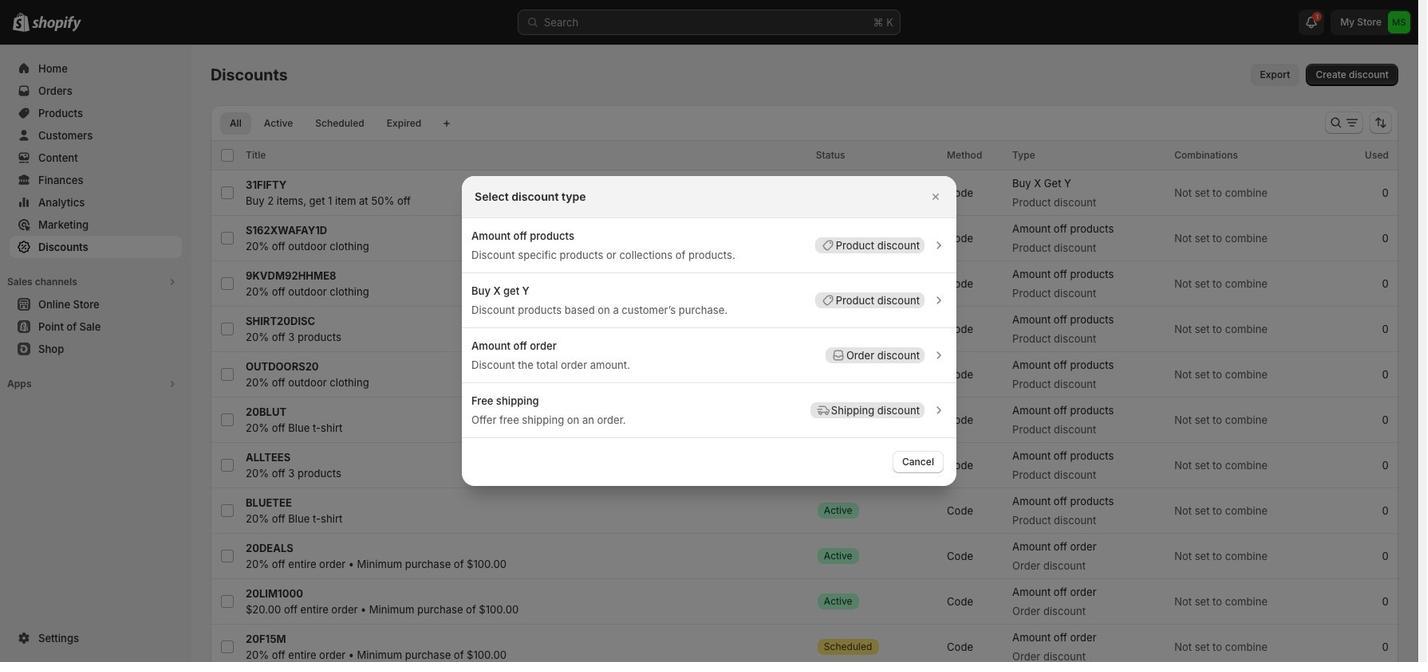 Task type: locate. For each thing, give the bounding box(es) containing it.
dialog
[[0, 176, 1418, 487]]

tab list
[[217, 112, 434, 135]]



Task type: describe. For each thing, give the bounding box(es) containing it.
shopify image
[[32, 16, 81, 32]]



Task type: vqa. For each thing, say whether or not it's contained in the screenshot.
"text box"
no



